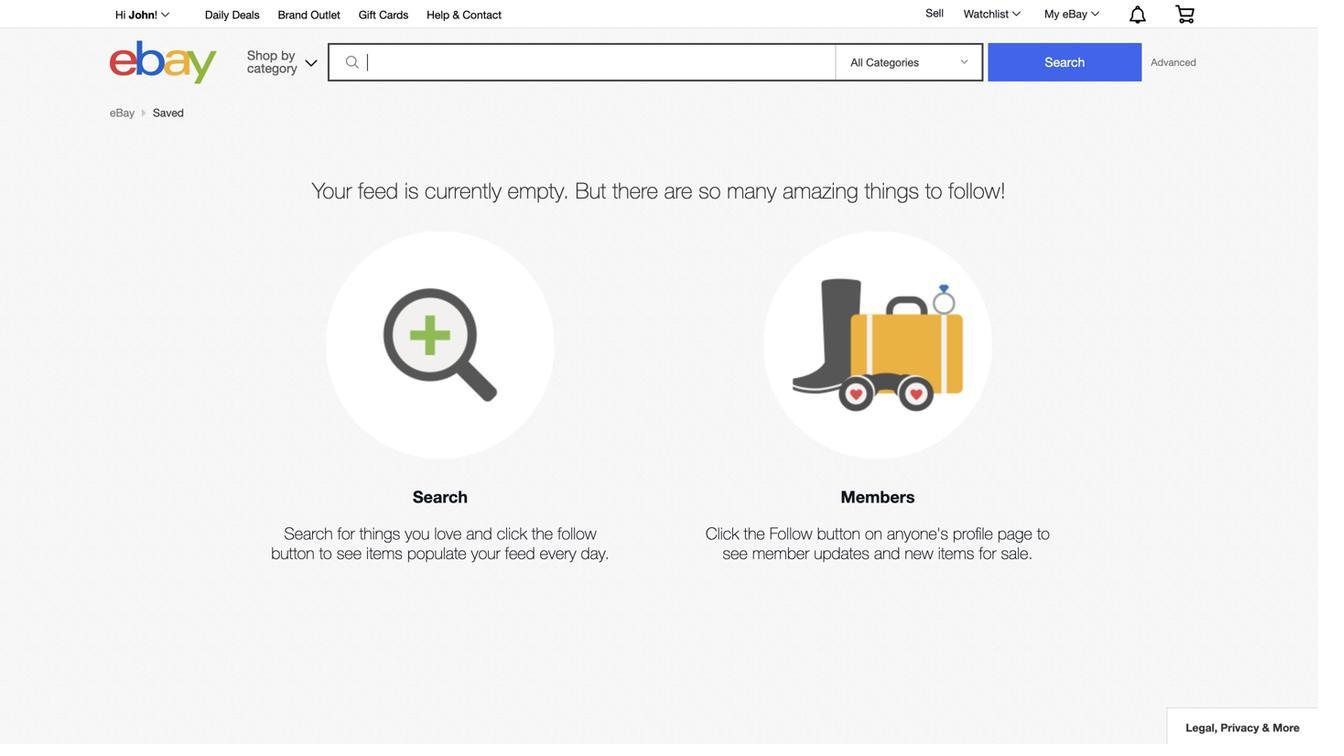 Task type: describe. For each thing, give the bounding box(es) containing it.
so
[[699, 178, 721, 203]]

your feed is currently empty. but there are so many amazing things to follow!
[[312, 178, 1006, 203]]

!
[[155, 8, 157, 21]]

watchlist link
[[954, 3, 1029, 25]]

ebay inside your feed is currently empty. but there are so many amazing things to follow! 'main content'
[[110, 106, 135, 119]]

your
[[312, 178, 352, 203]]

& inside button
[[1262, 721, 1270, 734]]

the inside search for things you love and click the follow button to see items populate your feed every day.
[[532, 523, 553, 543]]

your
[[471, 543, 500, 563]]

button inside the click the follow button on anyone's profile page to see member updates and new items for sale.
[[817, 523, 860, 543]]

1 horizontal spatial to
[[925, 178, 942, 203]]

for inside the click the follow button on anyone's profile page to see member updates and new items for sale.
[[979, 543, 996, 563]]

daily
[[205, 8, 229, 21]]

0 vertical spatial things
[[865, 178, 919, 203]]

new
[[905, 543, 933, 563]]

search for search
[[413, 487, 468, 506]]

help
[[427, 8, 450, 21]]

member
[[752, 543, 809, 563]]

and inside search for things you love and click the follow button to see items populate your feed every day.
[[466, 523, 492, 543]]

hi john !
[[115, 8, 157, 21]]

on
[[865, 523, 882, 543]]

daily deals link
[[205, 5, 260, 26]]

ebay inside account 'navigation'
[[1063, 7, 1088, 20]]

hi
[[115, 8, 126, 21]]

gift
[[359, 8, 376, 21]]

is
[[404, 178, 419, 203]]

sell link
[[918, 7, 952, 19]]

feed inside search for things you love and click the follow button to see items populate your feed every day.
[[505, 543, 535, 563]]

advanced
[[1151, 56, 1196, 68]]

to inside search for things you love and click the follow button to see items populate your feed every day.
[[319, 543, 332, 563]]

love
[[434, 523, 462, 543]]

shop by category button
[[239, 41, 321, 80]]

follow!
[[949, 178, 1006, 203]]

deals
[[232, 8, 260, 21]]

watchlist
[[964, 7, 1009, 20]]

cards
[[379, 8, 409, 21]]

items inside search for things you love and click the follow button to see items populate your feed every day.
[[366, 543, 403, 563]]

& inside "link"
[[453, 8, 460, 21]]

category
[[247, 60, 297, 76]]

outlet
[[311, 8, 340, 21]]

my ebay link
[[1035, 3, 1108, 25]]

every
[[540, 543, 576, 563]]

amazing
[[783, 178, 858, 203]]

none submit inside shop by category banner
[[988, 43, 1142, 81]]

legal, privacy & more button
[[1167, 708, 1318, 744]]

button inside search for things you love and click the follow button to see items populate your feed every day.
[[271, 543, 315, 563]]

shop by category
[[247, 48, 297, 76]]

click
[[706, 523, 739, 543]]

sell
[[926, 7, 944, 19]]

things inside search for things you love and click the follow button to see items populate your feed every day.
[[359, 523, 400, 543]]

page
[[998, 523, 1032, 543]]

currently
[[425, 178, 502, 203]]

gift cards
[[359, 8, 409, 21]]

your feed is currently empty. but there are so many amazing things to follow! main content
[[110, 106, 1208, 626]]

to inside the click the follow button on anyone's profile page to see member updates and new items for sale.
[[1037, 523, 1050, 543]]

help & contact link
[[427, 5, 502, 26]]

follow
[[770, 523, 813, 543]]

brand outlet
[[278, 8, 340, 21]]

gift cards link
[[359, 5, 409, 26]]



Task type: vqa. For each thing, say whether or not it's contained in the screenshot.
page
yes



Task type: locate. For each thing, give the bounding box(es) containing it.
brand
[[278, 8, 308, 21]]

1 horizontal spatial items
[[938, 543, 974, 563]]

for
[[337, 523, 355, 543], [979, 543, 996, 563]]

0 horizontal spatial ebay
[[110, 106, 135, 119]]

2 the from the left
[[744, 523, 765, 543]]

more
[[1273, 721, 1300, 734]]

1 the from the left
[[532, 523, 553, 543]]

1 horizontal spatial for
[[979, 543, 996, 563]]

click the follow button on anyone's profile page to see member updates and new items for sale.
[[706, 523, 1050, 563]]

many
[[727, 178, 777, 203]]

1 horizontal spatial &
[[1262, 721, 1270, 734]]

0 vertical spatial search
[[413, 487, 468, 506]]

2 horizontal spatial to
[[1037, 523, 1050, 543]]

by
[[281, 48, 295, 63]]

0 horizontal spatial button
[[271, 543, 315, 563]]

advanced link
[[1142, 44, 1206, 81]]

1 horizontal spatial search
[[413, 487, 468, 506]]

ebay left "saved"
[[110, 106, 135, 119]]

saved
[[153, 106, 184, 119]]

0 vertical spatial ebay
[[1063, 7, 1088, 20]]

for inside search for things you love and click the follow button to see items populate your feed every day.
[[337, 523, 355, 543]]

the inside the click the follow button on anyone's profile page to see member updates and new items for sale.
[[744, 523, 765, 543]]

profile
[[953, 523, 993, 543]]

sale.
[[1001, 543, 1033, 563]]

ebay
[[1063, 7, 1088, 20], [110, 106, 135, 119]]

1 see from the left
[[337, 543, 362, 563]]

1 horizontal spatial things
[[865, 178, 919, 203]]

but
[[575, 178, 606, 203]]

0 vertical spatial &
[[453, 8, 460, 21]]

anyone's
[[887, 523, 948, 543]]

the
[[532, 523, 553, 543], [744, 523, 765, 543]]

1 horizontal spatial and
[[874, 543, 900, 563]]

ebay right my
[[1063, 7, 1088, 20]]

0 horizontal spatial to
[[319, 543, 332, 563]]

feed
[[358, 178, 398, 203], [505, 543, 535, 563]]

search image
[[346, 56, 359, 69]]

items left populate
[[366, 543, 403, 563]]

and down on
[[874, 543, 900, 563]]

1 horizontal spatial feed
[[505, 543, 535, 563]]

john
[[129, 8, 155, 21]]

the right click
[[744, 523, 765, 543]]

brand outlet link
[[278, 5, 340, 26]]

and
[[466, 523, 492, 543], [874, 543, 900, 563]]

and inside the click the follow button on anyone's profile page to see member updates and new items for sale.
[[874, 543, 900, 563]]

items down profile
[[938, 543, 974, 563]]

0 horizontal spatial and
[[466, 523, 492, 543]]

1 horizontal spatial button
[[817, 523, 860, 543]]

help & contact
[[427, 8, 502, 21]]

see down click
[[723, 543, 748, 563]]

0 vertical spatial feed
[[358, 178, 398, 203]]

0 horizontal spatial search
[[284, 523, 333, 543]]

the up every
[[532, 523, 553, 543]]

0 horizontal spatial the
[[532, 523, 553, 543]]

1 vertical spatial ebay
[[110, 106, 135, 119]]

1 horizontal spatial the
[[744, 523, 765, 543]]

1 vertical spatial &
[[1262, 721, 1270, 734]]

1 items from the left
[[366, 543, 403, 563]]

0 horizontal spatial see
[[337, 543, 362, 563]]

None submit
[[988, 43, 1142, 81]]

daily deals
[[205, 8, 260, 21]]

see inside search for things you love and click the follow button to see items populate your feed every day.
[[337, 543, 362, 563]]

and up your
[[466, 523, 492, 543]]

for left you
[[337, 523, 355, 543]]

privacy
[[1221, 721, 1259, 734]]

there
[[612, 178, 658, 203]]

& left more
[[1262, 721, 1270, 734]]

things
[[865, 178, 919, 203], [359, 523, 400, 543]]

2 items from the left
[[938, 543, 974, 563]]

items inside the click the follow button on anyone's profile page to see member updates and new items for sale.
[[938, 543, 974, 563]]

account navigation
[[105, 0, 1208, 28]]

0 horizontal spatial things
[[359, 523, 400, 543]]

click
[[497, 523, 527, 543]]

my
[[1045, 7, 1060, 20]]

see left populate
[[337, 543, 362, 563]]

follow
[[558, 523, 596, 543]]

1 vertical spatial feed
[[505, 543, 535, 563]]

items
[[366, 543, 403, 563], [938, 543, 974, 563]]

legal,
[[1186, 721, 1218, 734]]

legal, privacy & more
[[1186, 721, 1300, 734]]

to
[[925, 178, 942, 203], [1037, 523, 1050, 543], [319, 543, 332, 563]]

your shopping cart image
[[1174, 5, 1196, 23]]

search inside search for things you love and click the follow button to see items populate your feed every day.
[[284, 523, 333, 543]]

1 horizontal spatial see
[[723, 543, 748, 563]]

ebay link
[[110, 106, 135, 119]]

populate
[[407, 543, 467, 563]]

button
[[817, 523, 860, 543], [271, 543, 315, 563]]

search for search for things you love and click the follow button to see items populate your feed every day.
[[284, 523, 333, 543]]

2 see from the left
[[723, 543, 748, 563]]

0 horizontal spatial feed
[[358, 178, 398, 203]]

1 vertical spatial search
[[284, 523, 333, 543]]

day.
[[581, 543, 609, 563]]

members
[[841, 487, 915, 506]]

0 horizontal spatial &
[[453, 8, 460, 21]]

are
[[664, 178, 692, 203]]

see inside the click the follow button on anyone's profile page to see member updates and new items for sale.
[[723, 543, 748, 563]]

0 horizontal spatial items
[[366, 543, 403, 563]]

1 horizontal spatial ebay
[[1063, 7, 1088, 20]]

for down profile
[[979, 543, 996, 563]]

shop by category banner
[[105, 0, 1208, 89]]

0 horizontal spatial for
[[337, 523, 355, 543]]

search
[[413, 487, 468, 506], [284, 523, 333, 543]]

feed left is
[[358, 178, 398, 203]]

shop
[[247, 48, 278, 63]]

you
[[405, 523, 430, 543]]

empty.
[[508, 178, 569, 203]]

contact
[[463, 8, 502, 21]]

things right amazing
[[865, 178, 919, 203]]

&
[[453, 8, 460, 21], [1262, 721, 1270, 734]]

see
[[337, 543, 362, 563], [723, 543, 748, 563]]

& right help
[[453, 8, 460, 21]]

feed down click
[[505, 543, 535, 563]]

my ebay
[[1045, 7, 1088, 20]]

updates
[[814, 543, 870, 563]]

Search for anything text field
[[330, 45, 832, 80]]

things left you
[[359, 523, 400, 543]]

1 vertical spatial things
[[359, 523, 400, 543]]

search for things you love and click the follow button to see items populate your feed every day.
[[271, 523, 609, 563]]



